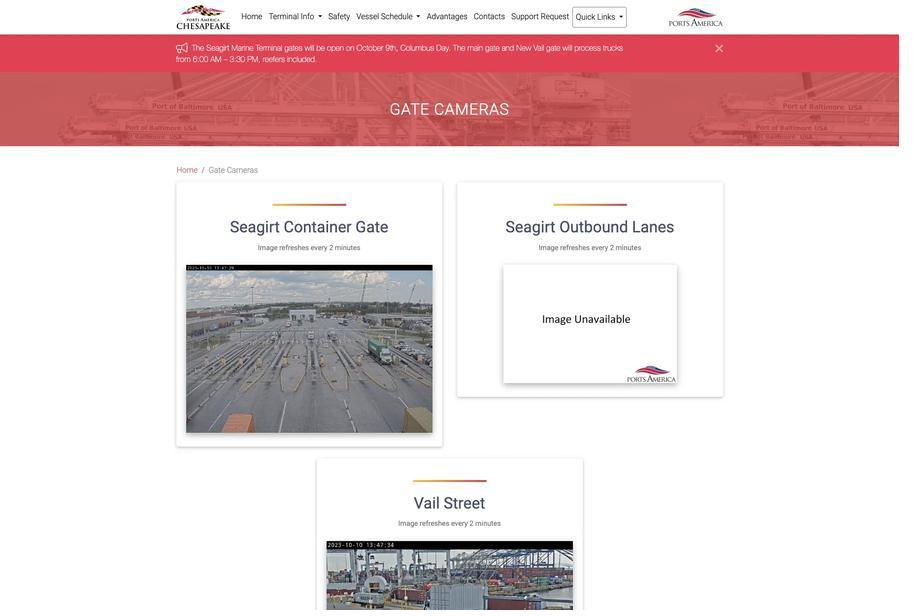 Task type: vqa. For each thing, say whether or not it's contained in the screenshot.
right refreshes
yes



Task type: locate. For each thing, give the bounding box(es) containing it.
open
[[327, 44, 344, 52]]

0 horizontal spatial 2
[[329, 244, 333, 252]]

minutes for gate
[[335, 244, 361, 252]]

image down vail street
[[399, 520, 418, 529]]

minutes down street
[[476, 520, 501, 529]]

1 horizontal spatial gate
[[356, 218, 389, 237]]

2 down container
[[329, 244, 333, 252]]

outbound
[[560, 218, 629, 237]]

1 vertical spatial gate
[[209, 166, 225, 175]]

0 horizontal spatial minutes
[[335, 244, 361, 252]]

street
[[444, 494, 486, 513]]

0 vertical spatial home
[[241, 12, 263, 21]]

cameras
[[434, 100, 510, 119], [227, 166, 258, 175]]

seagirt for seagirt outbound lanes
[[506, 218, 556, 237]]

minutes
[[335, 244, 361, 252], [616, 244, 642, 252], [476, 520, 501, 529]]

will
[[305, 44, 314, 52], [563, 44, 573, 52]]

0 horizontal spatial seagirt
[[206, 44, 229, 52]]

0 vertical spatial gate cameras
[[390, 100, 510, 119]]

2 vertical spatial gate
[[356, 218, 389, 237]]

the seagirt marine terminal gates will be open on october 9th, columbus day. the main gate and new vail gate will process trucks from 6:00 am – 3:30 pm, reefers included.
[[176, 44, 623, 63]]

1 horizontal spatial every
[[451, 520, 468, 529]]

terminal left "info" at top
[[269, 12, 299, 21]]

0 horizontal spatial will
[[305, 44, 314, 52]]

new
[[517, 44, 532, 52]]

live image image
[[186, 265, 433, 433], [504, 265, 677, 384], [327, 542, 573, 611]]

1 horizontal spatial refreshes
[[420, 520, 450, 529]]

0 horizontal spatial image
[[258, 244, 278, 252]]

gate left and
[[486, 44, 500, 52]]

1 the from the left
[[192, 44, 204, 52]]

2 horizontal spatial seagirt
[[506, 218, 556, 237]]

0 horizontal spatial home
[[177, 166, 198, 175]]

gate right new
[[547, 44, 561, 52]]

the
[[192, 44, 204, 52], [453, 44, 466, 52]]

refreshes
[[280, 244, 309, 252], [561, 244, 590, 252], [420, 520, 450, 529]]

and
[[502, 44, 514, 52]]

1 horizontal spatial the
[[453, 44, 466, 52]]

2 horizontal spatial 2
[[610, 244, 614, 252]]

minutes down 'lanes'
[[616, 244, 642, 252]]

reefers
[[263, 55, 285, 63]]

terminal info link
[[266, 7, 325, 27]]

1 vertical spatial terminal
[[256, 44, 282, 52]]

gate
[[390, 100, 430, 119], [209, 166, 225, 175], [356, 218, 389, 237]]

refreshes down vail street
[[420, 520, 450, 529]]

refreshes down the seagirt container gate
[[280, 244, 309, 252]]

the up 6:00
[[192, 44, 204, 52]]

2 horizontal spatial image
[[539, 244, 559, 252]]

image down seagirt outbound lanes
[[539, 244, 559, 252]]

0 vertical spatial terminal
[[269, 12, 299, 21]]

every down street
[[451, 520, 468, 529]]

2 for street
[[470, 520, 474, 529]]

vail left street
[[414, 494, 440, 513]]

0 horizontal spatial home link
[[177, 165, 198, 177]]

trucks
[[603, 44, 623, 52]]

0 horizontal spatial gate cameras
[[209, 166, 258, 175]]

october
[[357, 44, 384, 52]]

seagirt for seagirt container gate
[[230, 218, 280, 237]]

1 horizontal spatial gate
[[547, 44, 561, 52]]

image refreshes every 2 minutes down seagirt outbound lanes
[[539, 244, 642, 252]]

contacts
[[474, 12, 505, 21]]

vail right new
[[534, 44, 544, 52]]

vail street
[[414, 494, 486, 513]]

links
[[598, 12, 616, 22]]

0 vertical spatial vail
[[534, 44, 544, 52]]

image for container
[[258, 244, 278, 252]]

2 horizontal spatial image refreshes every 2 minutes
[[539, 244, 642, 252]]

1 horizontal spatial image refreshes every 2 minutes
[[399, 520, 501, 529]]

1 horizontal spatial will
[[563, 44, 573, 52]]

every
[[311, 244, 328, 252], [592, 244, 609, 252], [451, 520, 468, 529]]

process
[[575, 44, 601, 52]]

the right day.
[[453, 44, 466, 52]]

2 for outbound
[[610, 244, 614, 252]]

safety link
[[325, 7, 353, 27]]

the seagirt marine terminal gates will be open on october 9th, columbus day. the main gate and new vail gate will process trucks from 6:00 am – 3:30 pm, reefers included. link
[[176, 44, 623, 63]]

2 horizontal spatial minutes
[[616, 244, 642, 252]]

2 for container
[[329, 244, 333, 252]]

0 vertical spatial cameras
[[434, 100, 510, 119]]

contacts link
[[471, 7, 508, 27]]

2 down the outbound
[[610, 244, 614, 252]]

1 horizontal spatial home link
[[238, 7, 266, 27]]

0 horizontal spatial the
[[192, 44, 204, 52]]

columbus
[[401, 44, 434, 52]]

0 horizontal spatial gate
[[486, 44, 500, 52]]

0 horizontal spatial every
[[311, 244, 328, 252]]

1 vertical spatial home
[[177, 166, 198, 175]]

every for street
[[451, 520, 468, 529]]

vail
[[534, 44, 544, 52], [414, 494, 440, 513]]

0 vertical spatial home link
[[238, 7, 266, 27]]

will left be
[[305, 44, 314, 52]]

0 horizontal spatial cameras
[[227, 166, 258, 175]]

1 horizontal spatial image
[[399, 520, 418, 529]]

image down the seagirt container gate
[[258, 244, 278, 252]]

image refreshes every 2 minutes down vail street
[[399, 520, 501, 529]]

image for outbound
[[539, 244, 559, 252]]

2 horizontal spatial refreshes
[[561, 244, 590, 252]]

image refreshes every 2 minutes
[[258, 244, 361, 252], [539, 244, 642, 252], [399, 520, 501, 529]]

image refreshes every 2 minutes down the seagirt container gate
[[258, 244, 361, 252]]

0 vertical spatial gate
[[390, 100, 430, 119]]

request
[[541, 12, 570, 21]]

0 horizontal spatial vail
[[414, 494, 440, 513]]

terminal
[[269, 12, 299, 21], [256, 44, 282, 52]]

minutes down container
[[335, 244, 361, 252]]

1 horizontal spatial vail
[[534, 44, 544, 52]]

terminal up reefers
[[256, 44, 282, 52]]

1 vertical spatial gate cameras
[[209, 166, 258, 175]]

support
[[512, 12, 539, 21]]

1 gate from the left
[[486, 44, 500, 52]]

1 horizontal spatial cameras
[[434, 100, 510, 119]]

2 horizontal spatial every
[[592, 244, 609, 252]]

seagirt
[[206, 44, 229, 52], [230, 218, 280, 237], [506, 218, 556, 237]]

refreshes for outbound
[[561, 244, 590, 252]]

image
[[258, 244, 278, 252], [539, 244, 559, 252], [399, 520, 418, 529]]

home
[[241, 12, 263, 21], [177, 166, 198, 175]]

2
[[329, 244, 333, 252], [610, 244, 614, 252], [470, 520, 474, 529]]

seagirt outbound lanes
[[506, 218, 675, 237]]

0 horizontal spatial image refreshes every 2 minutes
[[258, 244, 361, 252]]

3:30
[[230, 55, 245, 63]]

terminal inside the seagirt marine terminal gates will be open on october 9th, columbus day. the main gate and new vail gate will process trucks from 6:00 am – 3:30 pm, reefers included.
[[256, 44, 282, 52]]

will left process on the top of the page
[[563, 44, 573, 52]]

home link
[[238, 7, 266, 27], [177, 165, 198, 177]]

gate cameras
[[390, 100, 510, 119], [209, 166, 258, 175]]

refreshes down seagirt outbound lanes
[[561, 244, 590, 252]]

vessel schedule
[[357, 12, 415, 21]]

every down container
[[311, 244, 328, 252]]

gate
[[486, 44, 500, 52], [547, 44, 561, 52]]

every down the outbound
[[592, 244, 609, 252]]

1 horizontal spatial seagirt
[[230, 218, 280, 237]]

1 horizontal spatial 2
[[470, 520, 474, 529]]

am
[[210, 55, 222, 63]]

from
[[176, 55, 191, 63]]

2 down street
[[470, 520, 474, 529]]

0 horizontal spatial refreshes
[[280, 244, 309, 252]]

image refreshes every 2 minutes for street
[[399, 520, 501, 529]]



Task type: describe. For each thing, give the bounding box(es) containing it.
every for container
[[311, 244, 328, 252]]

schedule
[[381, 12, 413, 21]]

support request
[[512, 12, 570, 21]]

live image image for gate
[[186, 265, 433, 433]]

main
[[468, 44, 483, 52]]

gates
[[285, 44, 303, 52]]

vessel schedule link
[[353, 7, 424, 27]]

1 horizontal spatial home
[[241, 12, 263, 21]]

info
[[301, 12, 314, 21]]

quick links
[[576, 12, 618, 22]]

pm,
[[247, 55, 261, 63]]

quick links link
[[573, 7, 627, 28]]

1 will from the left
[[305, 44, 314, 52]]

2 gate from the left
[[547, 44, 561, 52]]

day.
[[437, 44, 451, 52]]

container
[[284, 218, 352, 237]]

1 horizontal spatial gate cameras
[[390, 100, 510, 119]]

1 vertical spatial home link
[[177, 165, 198, 177]]

close image
[[716, 43, 723, 54]]

lanes
[[632, 218, 675, 237]]

bullhorn image
[[176, 42, 192, 53]]

1 vertical spatial vail
[[414, 494, 440, 513]]

0 horizontal spatial gate
[[209, 166, 225, 175]]

safety
[[329, 12, 350, 21]]

advantages link
[[424, 7, 471, 27]]

terminal info
[[269, 12, 316, 21]]

1 horizontal spatial minutes
[[476, 520, 501, 529]]

seagirt inside the seagirt marine terminal gates will be open on october 9th, columbus day. the main gate and new vail gate will process trucks from 6:00 am – 3:30 pm, reefers included.
[[206, 44, 229, 52]]

minutes for lanes
[[616, 244, 642, 252]]

seagirt container gate
[[230, 218, 389, 237]]

advantages
[[427, 12, 468, 21]]

2 will from the left
[[563, 44, 573, 52]]

image for street
[[399, 520, 418, 529]]

2 horizontal spatial gate
[[390, 100, 430, 119]]

support request link
[[508, 7, 573, 27]]

vail inside the seagirt marine terminal gates will be open on october 9th, columbus day. the main gate and new vail gate will process trucks from 6:00 am – 3:30 pm, reefers included.
[[534, 44, 544, 52]]

refreshes for street
[[420, 520, 450, 529]]

quick
[[576, 12, 596, 22]]

terminal inside terminal info link
[[269, 12, 299, 21]]

on
[[346, 44, 355, 52]]

live image image for lanes
[[504, 265, 677, 384]]

2 the from the left
[[453, 44, 466, 52]]

vessel
[[357, 12, 379, 21]]

the seagirt marine terminal gates will be open on october 9th, columbus day. the main gate and new vail gate will process trucks from 6:00 am – 3:30 pm, reefers included. alert
[[0, 35, 900, 73]]

be
[[317, 44, 325, 52]]

6:00
[[193, 55, 208, 63]]

1 vertical spatial cameras
[[227, 166, 258, 175]]

–
[[224, 55, 228, 63]]

included.
[[287, 55, 317, 63]]

image refreshes every 2 minutes for container
[[258, 244, 361, 252]]

image refreshes every 2 minutes for outbound
[[539, 244, 642, 252]]

every for outbound
[[592, 244, 609, 252]]

marine
[[232, 44, 254, 52]]

refreshes for container
[[280, 244, 309, 252]]

9th,
[[386, 44, 398, 52]]



